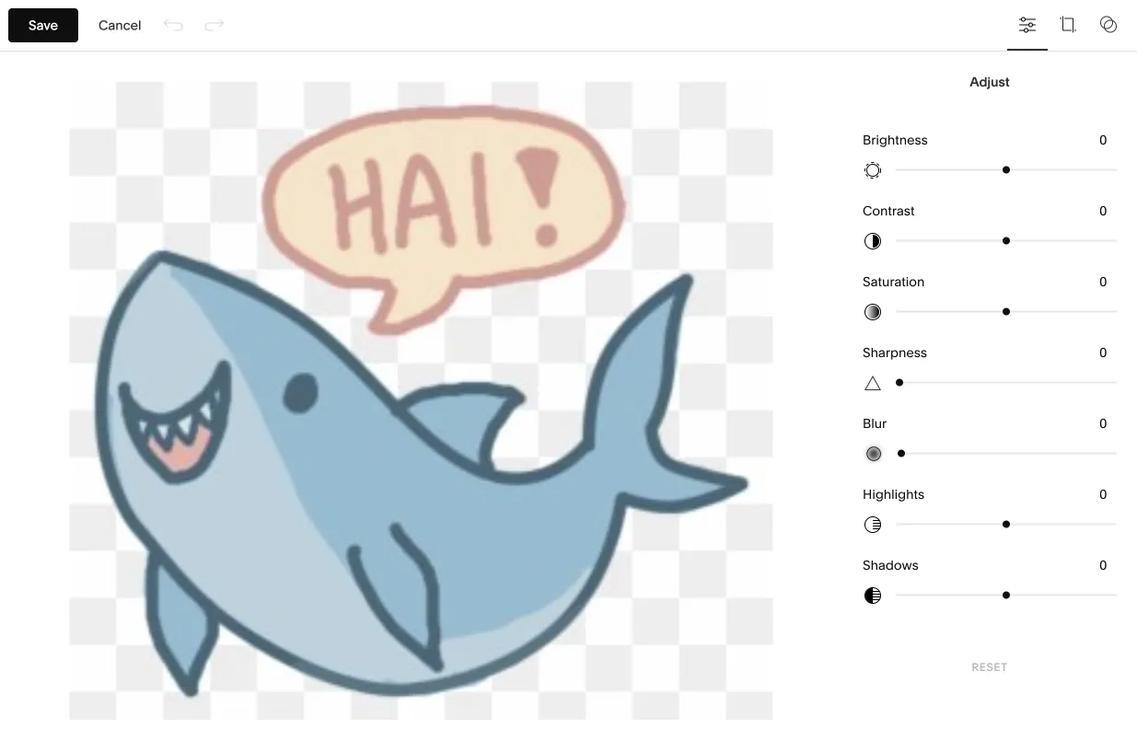 Task type: locate. For each thing, give the bounding box(es) containing it.
back button
[[843, 164, 1137, 215], [853, 169, 911, 210]]

icon/imageeditor/filter image
[[1089, 4, 1129, 45]]

Highlights range field
[[896, 504, 1117, 545]]

again,
[[926, 602, 957, 615]]

marketing link
[[30, 179, 204, 200]]

adjust
[[970, 74, 1010, 90]]

show
[[1086, 587, 1114, 601]]

logo left the max
[[908, 526, 939, 542]]

image inside shark.png image
[[913, 368, 946, 381]]

when
[[937, 631, 965, 645]]

0 vertical spatial use
[[932, 617, 951, 630]]

all
[[1019, 587, 1031, 601]]

one
[[886, 631, 906, 645]]

contacts
[[30, 212, 94, 230]]

0 vertical spatial site
[[960, 587, 978, 601]]

0 vertical spatial logo
[[863, 313, 892, 324]]

save
[[29, 17, 58, 33], [20, 18, 50, 32]]

Logo Height range field
[[863, 473, 1117, 513]]

1 vertical spatial title
[[904, 602, 923, 615]]

analytics
[[30, 245, 95, 263]]

image
[[895, 313, 928, 324], [913, 368, 946, 381]]

height up highlights
[[897, 455, 938, 471]]

icon/imageeditor/shadow v2 image
[[863, 586, 883, 606]]

logo
[[863, 313, 892, 324], [863, 455, 894, 471], [908, 526, 939, 542]]

0 vertical spatial image
[[895, 313, 928, 324]]

icon/imageeditor/highlight v2 image
[[863, 515, 883, 535]]

use
[[932, 617, 951, 630], [990, 631, 1008, 645]]

Contrast range field
[[896, 220, 1117, 261]]

a
[[1011, 631, 1017, 645]]

None text field
[[863, 239, 1117, 280]]

image for logo
[[895, 313, 928, 324]]

title
[[981, 587, 1000, 601], [904, 602, 923, 615]]

the down logos
[[863, 602, 880, 615]]

Saturation range field
[[896, 291, 1117, 332]]

use down "again,"
[[932, 617, 951, 630]]

add
[[863, 631, 883, 645]]

save button left 'exit' button
[[10, 9, 61, 42]]

site
[[960, 587, 978, 601], [883, 602, 901, 615], [973, 617, 992, 630]]

settings link
[[30, 595, 204, 616]]

title left on on the right bottom of the page
[[981, 587, 1000, 601]]

only
[[908, 617, 929, 630]]

back button up "contrast" range field
[[843, 164, 1137, 215]]

use left a at the right of page
[[990, 631, 1008, 645]]

image up sharpness
[[895, 313, 928, 324]]

Saturation text field
[[1100, 271, 1112, 292]]

0 vertical spatial title
[[981, 587, 1000, 601]]

acuity
[[30, 278, 75, 296]]

site up delete
[[960, 587, 978, 601]]

undo icon image
[[164, 15, 184, 35]]

Contrast text field
[[1100, 201, 1112, 221]]

height up mobile logo max height range field
[[971, 526, 1012, 542]]

title down replace on the bottom right
[[904, 602, 923, 615]]

logo up sharpness
[[863, 313, 892, 324]]

asset library link
[[30, 562, 204, 583]]

logo. down so
[[1020, 631, 1046, 645]]

even
[[909, 631, 934, 645]]

icon/imageeditor/saturation v2 image
[[863, 302, 883, 322]]

height
[[897, 455, 938, 471], [971, 526, 1012, 542]]

0 horizontal spatial title
[[904, 602, 923, 615]]

Sharpness text field
[[1100, 342, 1112, 363]]

shadows
[[863, 557, 919, 573]]

pages.
[[1034, 587, 1069, 601]]

replace
[[898, 587, 938, 601]]

0 vertical spatial height
[[897, 455, 938, 471]]

library
[[74, 563, 123, 581]]

Brightness text field
[[1100, 130, 1112, 150]]

the
[[940, 587, 957, 601], [863, 602, 880, 615], [996, 602, 1013, 615], [953, 617, 970, 630]]

1 horizontal spatial height
[[971, 526, 1012, 542]]

replace
[[868, 403, 921, 416]]

to
[[1071, 587, 1083, 601]]

saturation
[[863, 274, 925, 289]]

2 vertical spatial logo
[[908, 526, 939, 542]]

1 vertical spatial logo.
[[1020, 631, 1046, 645]]

contrast
[[863, 203, 915, 219]]

replace button
[[868, 393, 921, 426]]

1 save button from the left
[[8, 8, 78, 42]]

image down shark.png
[[913, 368, 946, 381]]

site title
[[863, 227, 914, 238]]

1 vertical spatial site
[[883, 602, 901, 615]]

1 vertical spatial logo
[[863, 455, 894, 471]]

1 horizontal spatial use
[[990, 631, 1008, 645]]

1 vertical spatial use
[[990, 631, 1008, 645]]

Mobile Logo Max Height range field
[[863, 544, 1117, 584]]

so
[[1019, 617, 1031, 630]]

Logo Height text field
[[1078, 453, 1112, 473]]

engines
[[863, 617, 905, 630]]

logo.
[[1016, 602, 1041, 615], [1020, 631, 1046, 645]]

acuity scheduling
[[30, 278, 158, 296]]

site up engines
[[883, 602, 901, 615]]

save button
[[8, 8, 78, 42], [10, 9, 61, 42]]

save button left exit
[[8, 8, 78, 42]]

logo. up so
[[1016, 602, 1041, 615]]

Mobile Logo Max Height text field
[[1078, 524, 1112, 544]]

0 horizontal spatial height
[[897, 455, 938, 471]]

mobile logo max height
[[863, 526, 1012, 542]]

Sharpness range field
[[896, 362, 1117, 403]]

1 vertical spatial image
[[913, 368, 946, 381]]

title,
[[994, 617, 1016, 630]]

logo up highlights
[[863, 455, 894, 471]]

site up you
[[973, 617, 992, 630]]

logo height
[[863, 455, 938, 471]]



Task type: vqa. For each thing, say whether or not it's contained in the screenshot.
show
yes



Task type: describe. For each thing, give the bounding box(es) containing it.
2 vertical spatial site
[[973, 617, 992, 630]]

the up "again,"
[[940, 587, 957, 601]]

logo for logo image
[[863, 313, 892, 324]]

shark.png
[[913, 349, 973, 364]]

asset
[[30, 563, 70, 581]]

selling
[[30, 147, 78, 165]]

Blur range field
[[898, 433, 1117, 474]]

settings
[[30, 595, 88, 613]]

the up title,
[[996, 602, 1013, 615]]

anderson
[[102, 688, 154, 702]]

on
[[1003, 587, 1017, 601]]

back button up site title
[[853, 169, 911, 210]]

site
[[863, 227, 885, 238]]

scheduling
[[78, 278, 158, 296]]

acuity scheduling link
[[30, 277, 204, 298]]

1 vertical spatial height
[[971, 526, 1012, 542]]

image for shark.png
[[913, 368, 946, 381]]

Blur text field
[[1100, 413, 1112, 434]]

Brightness range field
[[896, 149, 1117, 190]]

search
[[1044, 602, 1081, 615]]

the up when
[[953, 617, 970, 630]]

1 horizontal spatial title
[[981, 587, 1000, 601]]

Highlights text field
[[1100, 484, 1112, 505]]

exit button
[[71, 9, 116, 42]]

icon/imageeditor/contrast v2 image
[[863, 231, 883, 251]]

icon/imageeditor/brightness v2 image
[[863, 160, 883, 180]]

2 save button from the left
[[10, 9, 61, 42]]

logo image
[[863, 313, 928, 324]]

analytics link
[[30, 244, 204, 266]]

title
[[887, 227, 914, 238]]

delete
[[960, 602, 993, 615]]

make
[[1034, 617, 1063, 630]]

brightness
[[863, 132, 928, 148]]

0 horizontal spatial use
[[932, 617, 951, 630]]

exit
[[81, 18, 106, 32]]

Shadows text field
[[1100, 555, 1112, 575]]

ruby
[[73, 688, 100, 702]]

logos replace the site title on all pages. to show the site title again, delete the logo. search engines only use the site title, so make sure to add one even when you use a logo.
[[863, 587, 1114, 645]]

Shadows range field
[[896, 575, 1117, 615]]

asset library
[[30, 563, 123, 581]]

highlights
[[863, 487, 925, 502]]

rubyanndersson@gmail.com
[[73, 703, 223, 716]]

contacts link
[[30, 211, 204, 233]]

reset button
[[863, 651, 1117, 684]]

you
[[968, 631, 987, 645]]

save left exit
[[20, 18, 50, 32]]

website link
[[30, 113, 204, 135]]

shark.png image
[[913, 349, 973, 381]]

0 vertical spatial logo.
[[1016, 602, 1041, 615]]

logo for logo height
[[863, 455, 894, 471]]

logos
[[863, 587, 895, 601]]

marketing
[[30, 180, 102, 198]]

mobile
[[863, 526, 905, 542]]

sharpness
[[863, 345, 928, 360]]

blur
[[863, 416, 887, 431]]

cancel button
[[87, 8, 153, 42]]

reset
[[972, 661, 1008, 674]]

sure
[[1065, 617, 1088, 630]]

redo icon image
[[204, 15, 224, 35]]

max
[[942, 526, 968, 542]]

ruby anderson rubyanndersson@gmail.com
[[73, 688, 223, 716]]

save left 'exit' button
[[29, 17, 58, 33]]

to
[[1091, 617, 1101, 630]]

website
[[30, 114, 88, 132]]

selling link
[[30, 146, 204, 168]]

cancel
[[99, 17, 141, 33]]

back
[[873, 182, 905, 196]]



